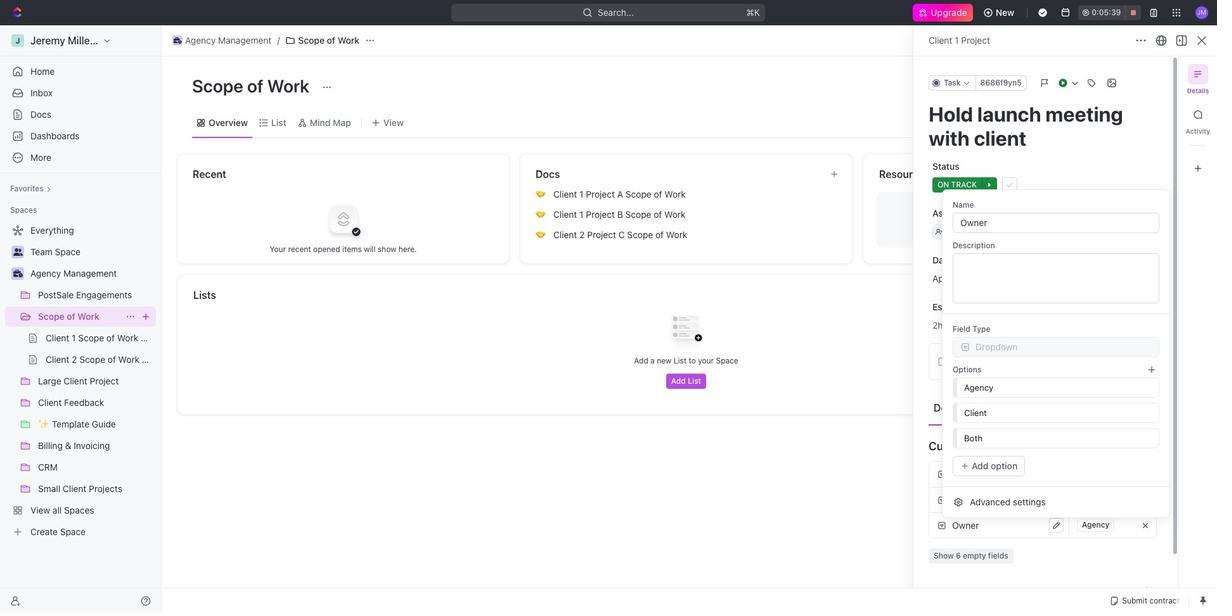 Task type: describe. For each thing, give the bounding box(es) containing it.
attachments button
[[929, 579, 1157, 610]]

8686f9yn5
[[980, 78, 1022, 87]]

b
[[617, 209, 623, 220]]

client for client 2 project c scope of work
[[553, 229, 577, 240]]

list inside button
[[688, 377, 701, 386]]

upgrade link
[[913, 4, 973, 22]]

status
[[932, 161, 960, 172]]

client 1 project a scope of work
[[553, 189, 686, 200]]

type inside custom fields element
[[995, 495, 1015, 506]]

field type
[[953, 325, 990, 334]]

options
[[953, 365, 982, 375]]

drop files here to attach
[[990, 215, 1083, 225]]

opened
[[313, 244, 340, 254]]

add option
[[972, 461, 1018, 472]]

advanced settings
[[970, 497, 1046, 508]]

mind map
[[310, 117, 351, 128]]

no lists icon. image
[[661, 306, 712, 356]]

client 2 project c scope of work
[[553, 229, 687, 240]]

dates
[[932, 255, 957, 266]]

pmo
[[952, 495, 972, 506]]

upgrade
[[930, 7, 967, 18]]

1 horizontal spatial docs
[[536, 169, 560, 180]]

description
[[972, 356, 1018, 367]]

will
[[364, 244, 376, 254]]

2
[[579, 229, 585, 240]]

advanced settings button
[[948, 493, 1165, 513]]

show
[[934, 552, 954, 561]]

custom fields element
[[929, 461, 1157, 564]]

fields
[[973, 440, 1004, 453]]

home link
[[5, 61, 156, 82]]

action
[[1045, 402, 1075, 414]]

add description
[[953, 356, 1018, 367]]

recent
[[288, 244, 311, 254]]

option
[[991, 461, 1018, 472]]

resources
[[879, 169, 930, 180]]

a
[[651, 356, 655, 366]]

empty
[[963, 552, 986, 561]]

details inside task sidebar navigation tab list
[[1187, 87, 1209, 94]]

business time image
[[13, 270, 23, 278]]

agency inside tree
[[30, 268, 61, 279]]

project for client 2 project c scope of work
[[587, 229, 616, 240]]

estimate
[[932, 302, 969, 313]]

Edit task name text field
[[929, 102, 1157, 151]]

lists button
[[193, 288, 1180, 303]]

show 6 empty fields
[[934, 552, 1008, 561]]

2 horizontal spatial to
[[1049, 215, 1057, 225]]

resources button
[[879, 167, 1163, 182]]

details inside "button"
[[934, 402, 966, 414]]

0 vertical spatial type
[[973, 325, 990, 334]]

⌘k
[[747, 7, 760, 18]]

0 horizontal spatial list
[[271, 117, 286, 128]]

🤝 for client 2 project c scope of work
[[536, 230, 546, 240]]

advanced
[[970, 497, 1011, 508]]

action items
[[1045, 402, 1104, 414]]

agency management inside tree
[[30, 268, 117, 279]]

1 horizontal spatial agency management
[[185, 35, 272, 46]]

add for add option
[[972, 461, 989, 472]]

attach
[[1059, 215, 1083, 225]]

0 vertical spatial agency
[[185, 35, 216, 46]]

drop
[[990, 215, 1009, 225]]

sidebar navigation
[[0, 25, 162, 614]]

show
[[378, 244, 396, 254]]

field
[[953, 325, 970, 334]]

🤝 for client 1 project a scope of work
[[536, 190, 546, 199]]

scope of work inside sidebar navigation
[[38, 311, 99, 322]]

client 1 project
[[929, 35, 990, 46]]

here
[[1030, 215, 1047, 225]]

agency management link inside tree
[[30, 264, 153, 284]]

recent
[[193, 169, 226, 180]]

files
[[1011, 215, 1027, 225]]

1 for client 1 project b scope of work
[[579, 209, 584, 220]]

description
[[953, 241, 995, 250]]

fields
[[988, 552, 1008, 561]]

mind
[[310, 117, 331, 128]]

name
[[953, 200, 974, 210]]

1 horizontal spatial agency management link
[[169, 33, 275, 48]]

0 vertical spatial scope of work
[[298, 35, 360, 46]]

add a new list to your space
[[634, 356, 738, 366]]

creative project phase
[[952, 469, 1045, 480]]

dashboards
[[30, 131, 80, 141]]

custom fields button
[[929, 431, 1157, 461]]

assigned
[[932, 208, 971, 219]]

1 horizontal spatial to
[[974, 208, 982, 219]]

assigned to
[[932, 208, 982, 219]]

lists
[[193, 290, 216, 301]]

scope inside tree
[[38, 311, 64, 322]]

0:05:39
[[1092, 8, 1121, 17]]

1 horizontal spatial management
[[218, 35, 272, 46]]



Task type: locate. For each thing, give the bounding box(es) containing it.
agency management right business time image
[[30, 268, 117, 279]]

project left the a
[[586, 189, 615, 200]]

2 🤝 from the top
[[536, 210, 546, 219]]

None field
[[963, 382, 1158, 394], [963, 408, 1158, 419], [963, 433, 1158, 444], [963, 382, 1158, 394], [963, 408, 1158, 419], [963, 433, 1158, 444]]

6
[[956, 552, 961, 561]]

🤝
[[536, 190, 546, 199], [536, 210, 546, 219], [536, 230, 546, 240]]

agency management left /
[[185, 35, 272, 46]]

0 vertical spatial docs
[[30, 109, 51, 120]]

list down add a new list to your space
[[688, 377, 701, 386]]

project
[[961, 35, 990, 46], [586, 189, 615, 200], [586, 209, 615, 220], [587, 229, 616, 240], [988, 469, 1017, 480]]

tree containing agency management
[[5, 221, 156, 543]]

custom fields
[[929, 440, 1004, 453]]

project inside custom fields element
[[988, 469, 1017, 480]]

8686f9yn5 button
[[975, 75, 1027, 91]]

client for client 1 project
[[929, 35, 952, 46]]

0 horizontal spatial agency management link
[[30, 264, 153, 284]]

phase
[[1020, 469, 1045, 480]]

scope of work
[[298, 35, 360, 46], [192, 75, 313, 96], [38, 311, 99, 322]]

client 1 project b scope of work
[[553, 209, 686, 220]]

client left b
[[553, 209, 577, 220]]

a
[[617, 189, 623, 200]]

1 down upgrade
[[955, 35, 959, 46]]

1 vertical spatial agency management
[[30, 268, 117, 279]]

automations
[[1129, 35, 1182, 46]]

client for client 1 project a scope of work
[[553, 189, 577, 200]]

1 for client 1 project
[[955, 35, 959, 46]]

project for client 1 project a scope of work
[[586, 189, 615, 200]]

0 vertical spatial scope of work link
[[282, 33, 363, 48]]

0 vertical spatial list
[[271, 117, 286, 128]]

item
[[974, 495, 992, 506]]

space
[[716, 356, 738, 366]]

project for client 1 project b scope of work
[[586, 209, 615, 220]]

type right field
[[973, 325, 990, 334]]

1 vertical spatial management
[[63, 268, 117, 279]]

work
[[338, 35, 360, 46], [267, 75, 309, 96], [665, 189, 686, 200], [664, 209, 686, 220], [666, 229, 687, 240], [78, 311, 99, 322]]

agency right business time icon
[[185, 35, 216, 46]]

to right here
[[1049, 215, 1057, 225]]

details up activity
[[1187, 87, 1209, 94]]

task sidebar navigation tab list
[[1184, 64, 1212, 179]]

mind map link
[[307, 114, 351, 132]]

dashboards link
[[5, 126, 156, 146]]

project down new button
[[961, 35, 990, 46]]

list right 'new'
[[674, 356, 687, 366]]

0 vertical spatial agency management
[[185, 35, 272, 46]]

1 vertical spatial agency
[[30, 268, 61, 279]]

type right item
[[995, 495, 1015, 506]]

docs link
[[5, 105, 156, 125]]

Select... text field
[[976, 338, 1152, 357]]

2 vertical spatial 🤝
[[536, 230, 546, 240]]

0 horizontal spatial agency
[[30, 268, 61, 279]]

project right 2
[[587, 229, 616, 240]]

0 vertical spatial agency management link
[[169, 33, 275, 48]]

2 vertical spatial 1
[[579, 209, 584, 220]]

your
[[270, 244, 286, 254]]

inbox link
[[5, 83, 156, 103]]

creative
[[952, 469, 986, 480]]

overview link
[[206, 114, 248, 132]]

scope
[[298, 35, 325, 46], [192, 75, 243, 96], [626, 189, 651, 200], [625, 209, 651, 220], [627, 229, 653, 240], [38, 311, 64, 322]]

client left the a
[[553, 189, 577, 200]]

items
[[1078, 402, 1104, 414]]

1 vertical spatial scope of work link
[[38, 307, 120, 327]]

2 vertical spatial list
[[688, 377, 701, 386]]

tree
[[5, 221, 156, 543]]

owner
[[952, 520, 979, 531]]

to
[[974, 208, 982, 219], [1049, 215, 1057, 225], [689, 356, 696, 366]]

0 horizontal spatial docs
[[30, 109, 51, 120]]

management inside sidebar navigation
[[63, 268, 117, 279]]

items
[[342, 244, 362, 254]]

0 horizontal spatial to
[[689, 356, 696, 366]]

project up advanced settings
[[988, 469, 1017, 480]]

add list
[[671, 377, 701, 386]]

new
[[996, 7, 1014, 18]]

1 horizontal spatial agency
[[185, 35, 216, 46]]

0 horizontal spatial scope of work link
[[38, 307, 120, 327]]

0 vertical spatial details
[[1187, 87, 1209, 94]]

inbox
[[30, 87, 53, 98]]

details
[[1187, 87, 1209, 94], [934, 402, 966, 414]]

new
[[657, 356, 672, 366]]

add list button
[[666, 374, 706, 389]]

0 horizontal spatial management
[[63, 268, 117, 279]]

1 vertical spatial details
[[934, 402, 966, 414]]

🤝 for client 1 project b scope of work
[[536, 210, 546, 219]]

subtasks
[[984, 402, 1027, 414]]

client down the upgrade link
[[929, 35, 952, 46]]

your
[[698, 356, 714, 366]]

subtasks button
[[979, 396, 1033, 420]]

no recent items image
[[318, 194, 369, 244]]

attachments
[[929, 588, 997, 601]]

add for add description
[[953, 356, 970, 367]]

3 🤝 from the top
[[536, 230, 546, 240]]

pmo item type
[[952, 495, 1015, 506]]

favorites button
[[5, 181, 56, 197]]

project for client 1 project
[[961, 35, 990, 46]]

home
[[30, 66, 55, 77]]

agency management
[[185, 35, 272, 46], [30, 268, 117, 279]]

add down field
[[953, 356, 970, 367]]

2 horizontal spatial list
[[688, 377, 701, 386]]

c
[[619, 229, 625, 240]]

spaces
[[10, 205, 37, 215]]

1 horizontal spatial type
[[995, 495, 1015, 506]]

agency right business time image
[[30, 268, 61, 279]]

add left a
[[634, 356, 648, 366]]

add
[[953, 356, 970, 367], [634, 356, 648, 366], [671, 377, 686, 386], [972, 461, 989, 472]]

1 horizontal spatial list
[[674, 356, 687, 366]]

1 vertical spatial scope of work
[[192, 75, 313, 96]]

overview
[[209, 117, 248, 128]]

1 up 2
[[579, 209, 584, 220]]

docs
[[30, 109, 51, 120], [536, 169, 560, 180]]

client left 2
[[553, 229, 577, 240]]

0 vertical spatial 🤝
[[536, 190, 546, 199]]

0 vertical spatial management
[[218, 35, 272, 46]]

/
[[277, 35, 280, 46]]

client 1 project link
[[929, 35, 990, 46]]

of inside sidebar navigation
[[67, 311, 75, 322]]

to left your
[[689, 356, 696, 366]]

1
[[955, 35, 959, 46], [579, 189, 584, 200], [579, 209, 584, 220]]

client for client 1 project b scope of work
[[553, 209, 577, 220]]

1 vertical spatial list
[[674, 356, 687, 366]]

1 left the a
[[579, 189, 584, 200]]

map
[[333, 117, 351, 128]]

add down add a new list to your space
[[671, 377, 686, 386]]

list left mind
[[271, 117, 286, 128]]

1 vertical spatial 1
[[579, 189, 584, 200]]

new button
[[978, 3, 1022, 23]]

0:05:39 button
[[1078, 5, 1141, 20]]

details button
[[929, 396, 971, 420]]

agency
[[185, 35, 216, 46], [30, 268, 61, 279]]

add down fields
[[972, 461, 989, 472]]

activity
[[1186, 127, 1210, 135]]

management
[[218, 35, 272, 46], [63, 268, 117, 279]]

0 horizontal spatial agency management
[[30, 268, 117, 279]]

custom
[[929, 440, 970, 453]]

1 horizontal spatial scope of work link
[[282, 33, 363, 48]]

automations button
[[1122, 31, 1188, 50]]

0 horizontal spatial details
[[934, 402, 966, 414]]

1 vertical spatial agency management link
[[30, 264, 153, 284]]

1 🤝 from the top
[[536, 190, 546, 199]]

business time image
[[174, 37, 181, 44]]

favorites
[[10, 184, 44, 193]]

project left b
[[586, 209, 615, 220]]

add option button
[[953, 456, 1025, 477]]

0 horizontal spatial type
[[973, 325, 990, 334]]

1 horizontal spatial details
[[1187, 87, 1209, 94]]

to left drop
[[974, 208, 982, 219]]

1 vertical spatial type
[[995, 495, 1015, 506]]

add for add a new list to your space
[[634, 356, 648, 366]]

list link
[[269, 114, 286, 132]]

1 for client 1 project a scope of work
[[579, 189, 584, 200]]

docs inside sidebar navigation
[[30, 109, 51, 120]]

1 vertical spatial 🤝
[[536, 210, 546, 219]]

search...
[[598, 7, 634, 18]]

your recent opened items will show here.
[[270, 244, 417, 254]]

add for add list
[[671, 377, 686, 386]]

None text field
[[960, 214, 1152, 233]]

add description button
[[933, 352, 1152, 372]]

1 vertical spatial docs
[[536, 169, 560, 180]]

work inside sidebar navigation
[[78, 311, 99, 322]]

2 vertical spatial scope of work
[[38, 311, 99, 322]]

0 vertical spatial 1
[[955, 35, 959, 46]]

details up custom
[[934, 402, 966, 414]]

here.
[[399, 244, 417, 254]]

tree inside sidebar navigation
[[5, 221, 156, 543]]

settings
[[1013, 497, 1046, 508]]



Task type: vqa. For each thing, say whether or not it's contained in the screenshot.
the bottommost the Scope of Work link
yes



